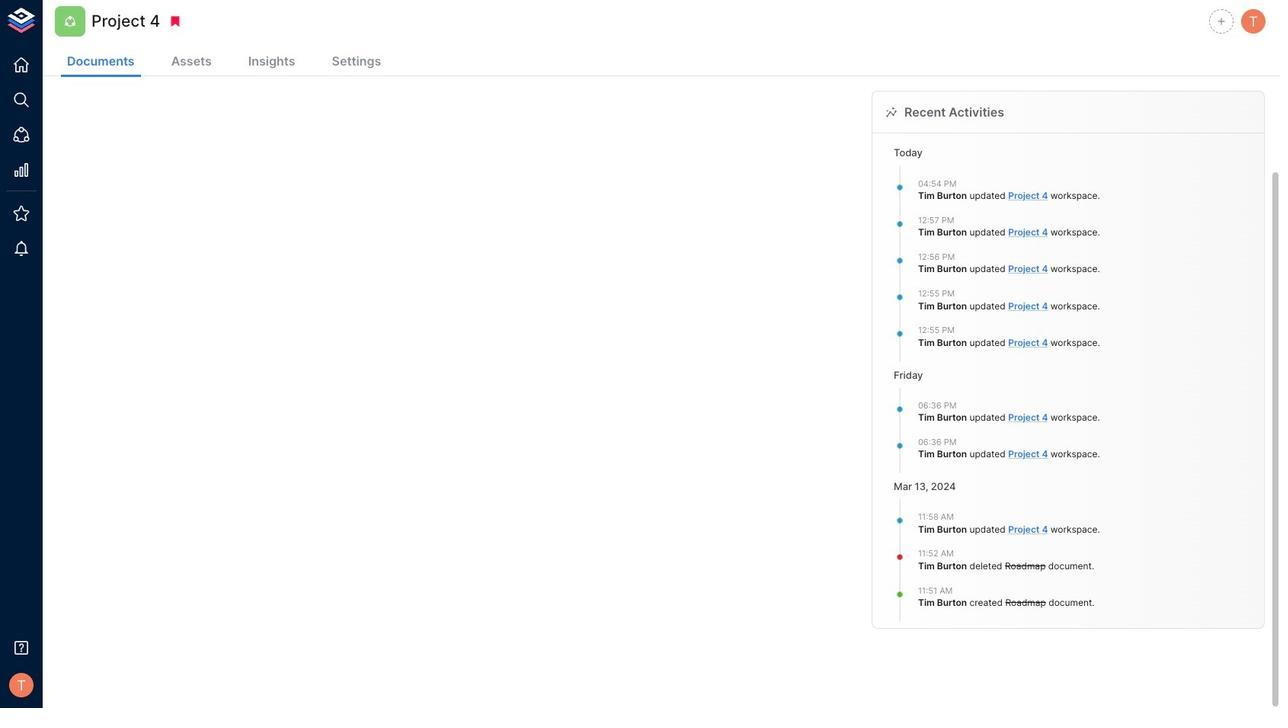 Task type: describe. For each thing, give the bounding box(es) containing it.
remove bookmark image
[[169, 14, 182, 28]]



Task type: vqa. For each thing, say whether or not it's contained in the screenshot.
The Remove Favorite ICON
no



